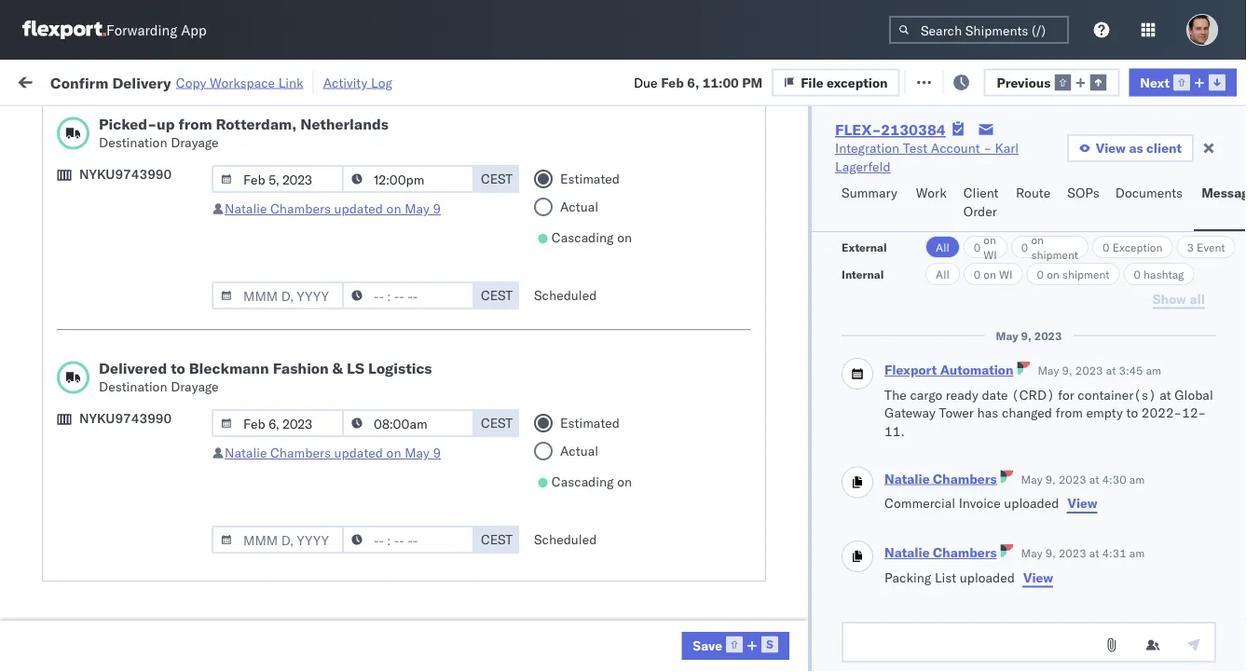 Task type: vqa. For each thing, say whether or not it's contained in the screenshot.
second 10:44 from the top
no



Task type: describe. For each thing, give the bounding box(es) containing it.
ocean fcl for 11:59 pm pdt, nov 4, 2022
[[570, 269, 636, 285]]

1 1889466 from the top
[[1069, 474, 1126, 490]]

nyku9743990 for picked-up from rotterdam, netherlands
[[79, 166, 172, 182]]

my
[[19, 68, 48, 93]]

may for may 9, 2023 at 4:31 am
[[1021, 546, 1043, 560]]

numbers
[[1148, 160, 1194, 174]]

3 resize handle column header from the left
[[539, 144, 561, 671]]

consignee button
[[803, 148, 971, 167]]

the
[[885, 386, 907, 403]]

my work
[[19, 68, 101, 93]]

all button for internal
[[926, 263, 960, 285]]

fcl for 11:59 pm pdt, nov 4, 2022
[[612, 269, 636, 285]]

pdt, right "am"
[[364, 187, 394, 203]]

ca for fourth schedule pickup from los angeles, ca link from the top
[[43, 482, 61, 499]]

upload customs clearance documents button for 11:00 pm pst, nov 8, 2022
[[43, 422, 265, 461]]

760 at risk
[[342, 72, 407, 89]]

as
[[1129, 140, 1143, 156]]

wi for internal
[[999, 267, 1013, 281]]

container numbers
[[1148, 145, 1198, 174]]

customs for 11:00 pm pst, nov 8, 2022
[[89, 423, 141, 439]]

to inside the cargo ready date (crd) for container(s)  at global gateway tower has changed from empty to 2022-12- 11.
[[1126, 405, 1138, 421]]

5 11:59 from the top
[[300, 515, 337, 531]]

messag button
[[1194, 176, 1246, 231]]

may 9, 2023 at 4:31 am
[[1021, 546, 1145, 560]]

from for 2nd schedule pickup from los angeles, ca link
[[145, 300, 172, 316]]

changed
[[1002, 405, 1052, 421]]

2022 for third schedule pickup from los angeles, ca button from the top
[[439, 392, 471, 408]]

1 schedule from the top
[[43, 227, 98, 243]]

ready
[[142, 116, 175, 130]]

23,
[[415, 556, 435, 572]]

7 resize handle column header from the left
[[1117, 144, 1139, 671]]

work button
[[909, 176, 956, 231]]

4 1846748 from the top
[[1069, 351, 1126, 367]]

confirm pickup from los angeles, ca
[[43, 546, 244, 581]]

nov for first schedule pickup from los angeles, ca link
[[396, 269, 420, 285]]

1 mmm d, yyyy text field from the top
[[212, 409, 344, 437]]

msdu7304509
[[1148, 638, 1243, 654]]

2 11:59 pm pdt, nov 4, 2022 from the top
[[300, 310, 471, 326]]

caiu7969337
[[1148, 186, 1236, 203]]

consignee inside button
[[813, 152, 866, 166]]

2022 for the schedule delivery appointment button for 11:59 pm pdt, nov 4, 2022
[[439, 351, 471, 367]]

Search Shipments (/) text field
[[889, 16, 1069, 44]]

drayage inside delivered to bleckmann fashion & ls logistics destination drayage
[[171, 378, 219, 395]]

uploaded for packing list uploaded
[[960, 569, 1015, 585]]

batch
[[1142, 72, 1179, 89]]

2022-
[[1142, 405, 1182, 421]]

feb
[[661, 74, 684, 90]]

5 1846748 from the top
[[1069, 392, 1126, 408]]

cest for -- : -- -- text box
[[481, 171, 513, 187]]

2 mmm d, yyyy text field from the top
[[212, 526, 344, 554]]

flex-1846748 for third schedule pickup from los angeles, ca button from the top
[[1029, 392, 1126, 408]]

work,
[[196, 116, 225, 130]]

1 flex-1846748 from the top
[[1029, 228, 1126, 244]]

flex-2130384
[[835, 120, 946, 139]]

nov for 2nd schedule pickup from los angeles, ca link
[[396, 310, 420, 326]]

3 schedule pickup from los angeles, ca button from the top
[[43, 381, 265, 420]]

confirm pickup from los angeles, ca button
[[43, 545, 265, 584]]

2 fcl from the top
[[612, 228, 636, 244]]

invoice
[[959, 495, 1001, 511]]

lhuu7894563, 
[[1148, 597, 1246, 613]]

nyku9743990 for delivered to bleckmann fashion & ls logistics
[[79, 410, 172, 426]]

2022 for upload customs clearance documents button for 11:00 pm pst, nov 8, 2022
[[438, 433, 470, 449]]

schedule delivery appointment button for 11:59 pm pst, dec 13, 2022
[[43, 513, 229, 534]]

next button
[[1129, 68, 1237, 96]]

lhuu7894563,
[[1148, 597, 1245, 613]]

5 resize handle column header from the left
[[781, 144, 803, 671]]

may up 13,
[[405, 445, 430, 461]]

4 ceau7522281, from the top
[[1148, 350, 1244, 367]]

1 11:59 pm pdt, nov 4, 2022 from the top
[[300, 269, 471, 285]]

at left "risk"
[[370, 72, 381, 89]]

previous button
[[984, 68, 1120, 96]]

schedule delivery appointment link for 11:59 pm pdt, nov 4, 2022
[[43, 349, 229, 368]]

ceau7522281,  for 2nd schedule pickup from los angeles, ca link
[[1148, 309, 1246, 326]]

11:59 pm pst, dec 13, 2022
[[300, 515, 479, 531]]

gateway
[[885, 405, 936, 421]]

1 1846748 from the top
[[1069, 228, 1126, 244]]

nov for 2nd schedule pickup from los angeles, ca link from the bottom
[[396, 392, 420, 408]]

chambers for natalie chambers updated on may 9 button corresponding to netherlands
[[270, 200, 331, 217]]

natalie chambers button for packing
[[885, 544, 997, 560]]

ceau7522281,  for first schedule pickup from los angeles, ca link
[[1148, 268, 1246, 285]]

3 schedule from the top
[[43, 300, 98, 316]]

fcl for 11:00 pm pst, nov 8, 2022
[[612, 433, 636, 449]]

uploaded for commercial invoice uploaded
[[1004, 495, 1059, 511]]

Search Work text field
[[620, 67, 823, 95]]

2023 for may 9, 2023 at 3:45 am
[[1075, 364, 1103, 377]]

estimated for picked-up from rotterdam, netherlands
[[560, 171, 620, 187]]

confirm for delivery
[[50, 73, 109, 92]]

1 ceau7522281, from the top
[[1148, 227, 1244, 244]]

link
[[278, 74, 304, 90]]

view for packing list uploaded view
[[1023, 569, 1053, 585]]

may down -- : -- -- text box
[[405, 200, 430, 217]]

11:00 pm pst, nov 8, 2022
[[300, 433, 470, 449]]

id
[[1023, 152, 1034, 166]]

cascading on for delivered to bleckmann fashion & ls logistics
[[552, 474, 632, 490]]

1 appointment from the top
[[153, 227, 229, 243]]

test inside integration test account - karl lagerfeld
[[903, 140, 928, 156]]

2 schedule from the top
[[43, 259, 98, 275]]

pickup for 2nd schedule pickup from los angeles, ca link
[[101, 300, 142, 316]]

angeles, for first schedule pickup from los angeles, ca link
[[200, 259, 251, 275]]

8,
[[423, 433, 435, 449]]

1 resize handle column header from the left
[[267, 144, 289, 671]]

save button
[[682, 632, 790, 660]]

1 ceau7522281,  from the top
[[1148, 227, 1246, 244]]

0 horizontal spatial file exception
[[801, 74, 888, 90]]

commercial invoice uploaded view
[[885, 495, 1098, 511]]

flex
[[999, 152, 1020, 166]]

-- : -- -- text field for delivered to bleckmann fashion & ls logistics
[[342, 526, 474, 554]]

may 9, 2023
[[996, 329, 1062, 343]]

pst, for 4:00
[[355, 556, 384, 572]]

due feb 6, 11:00 pm
[[634, 74, 763, 90]]

snoozed
[[386, 116, 429, 130]]

message
[[250, 72, 302, 89]]

order
[[964, 203, 997, 220]]

status : ready for work, blocked, in progress
[[101, 116, 337, 130]]

2 schedule pickup from los angeles, ca link from the top
[[43, 299, 265, 336]]

pst, for 11:59
[[363, 515, 392, 531]]

packing list uploaded view
[[885, 569, 1053, 585]]

upload customs clearance documents button for 12:00 am pdt, aug 19, 2022
[[43, 176, 265, 215]]

scheduled for delivered to bleckmann fashion & ls logistics
[[534, 531, 597, 548]]

lagerfeld
[[835, 158, 891, 175]]

2023 for may 9, 2023 at 4:31 am
[[1059, 546, 1087, 560]]

1 flex-1889466 from the top
[[1029, 474, 1126, 490]]

appointment for 11:59 pm pdt, nov 4, 2022
[[153, 350, 229, 366]]

3 4, from the top
[[424, 351, 436, 367]]

1 mmm d, yyyy text field from the top
[[212, 165, 344, 193]]

forwarding app
[[106, 21, 207, 39]]

1 schedule pickup from los angeles, ca link from the top
[[43, 258, 265, 295]]

forwarding app link
[[22, 21, 207, 39]]

client order
[[964, 185, 999, 220]]

by:
[[67, 114, 85, 130]]

from for first schedule pickup from los angeles, ca link
[[145, 259, 172, 275]]

view inside button
[[1096, 140, 1126, 156]]

schedule delivery appointment for 11:59 pm pst, dec 13, 2022
[[43, 514, 229, 530]]

cest for -- : -- -- text field corresponding to picked-up from rotterdam, netherlands
[[481, 287, 513, 303]]

0 horizontal spatial 11:00
[[300, 433, 337, 449]]

cascading for delivered to bleckmann fashion & ls logistics
[[552, 474, 614, 490]]

4:31
[[1102, 546, 1127, 560]]

ls
[[347, 359, 365, 377]]

confirm pickup from los angeles, ca link
[[43, 545, 265, 582]]

9 for picked-up from rotterdam, netherlands
[[433, 200, 441, 217]]

4 schedule from the top
[[43, 350, 98, 366]]

aug
[[397, 187, 422, 203]]

ca for 2nd schedule pickup from los angeles, ca link
[[43, 318, 61, 335]]

2 ocean fcl from the top
[[570, 228, 636, 244]]

view as client
[[1096, 140, 1182, 156]]

1 schedule delivery appointment button from the top
[[43, 226, 229, 247]]

4:00
[[300, 556, 328, 572]]

client
[[1146, 140, 1182, 156]]

next
[[1140, 74, 1170, 90]]

1889466 for 4:00 pm pst, dec 23, 2022
[[1069, 556, 1126, 572]]

filtered
[[19, 114, 64, 130]]

may for may 9, 2023 at 4:30 am
[[1021, 472, 1043, 486]]

6 schedule from the top
[[43, 464, 98, 480]]

ca for first schedule pickup from los angeles, ca link
[[43, 277, 61, 294]]

dec for 13,
[[395, 515, 420, 531]]

destination inside delivered to bleckmann fashion & ls logistics destination drayage
[[99, 378, 167, 395]]

4, for first schedule pickup from los angeles, ca link
[[424, 269, 436, 285]]

documents for flexport demo consignee
[[43, 195, 110, 212]]

12:00
[[300, 187, 337, 203]]

angeles, for 2nd schedule pickup from los angeles, ca link
[[200, 300, 251, 316]]

1 schedule delivery appointment link from the top
[[43, 226, 229, 245]]

documents inside documents button
[[1116, 185, 1183, 201]]

2023 for may 9, 2023
[[1034, 329, 1062, 343]]

13,
[[423, 515, 443, 531]]

4 schedule pickup from los angeles, ca link from the top
[[43, 463, 265, 500]]

delivered to bleckmann fashion & ls logistics destination drayage
[[99, 359, 432, 395]]

integration test account - karl lagerfeld link
[[835, 139, 1067, 176]]

ready
[[946, 386, 978, 403]]

activity log
[[323, 74, 392, 90]]

:
[[134, 116, 137, 130]]

schedule pickup from los angeles, ca for first schedule pickup from los angeles, ca link
[[43, 259, 251, 294]]

has
[[977, 405, 998, 421]]

message (0)
[[250, 72, 326, 89]]

progress
[[291, 116, 337, 130]]

updated for netherlands
[[334, 200, 383, 217]]

nov for upload customs clearance documents link corresponding to 11:00 pm pst, nov 8, 2022
[[395, 433, 419, 449]]

from for 2nd schedule pickup from los angeles, ca link from the bottom
[[145, 382, 172, 398]]

in
[[278, 116, 288, 130]]

9, for may 9, 2023
[[1021, 329, 1032, 343]]

bookings test consignee
[[813, 638, 961, 654]]

4:00 pm pst, dec 23, 2022
[[300, 556, 470, 572]]

(0)
[[302, 72, 326, 89]]

6,
[[687, 74, 699, 90]]

los for confirm pickup from los angeles, ca button
[[168, 546, 189, 562]]

logistics
[[368, 359, 432, 377]]

delivered
[[99, 359, 167, 377]]

route button
[[1009, 176, 1060, 231]]

1 horizontal spatial file
[[929, 72, 951, 89]]

integration test account - karl lagerfeld
[[835, 140, 1019, 175]]

netherlands
[[300, 115, 389, 133]]

0 exception
[[1103, 240, 1163, 254]]

1 schedule delivery appointment from the top
[[43, 227, 229, 243]]

filtered by:
[[19, 114, 85, 130]]

12:00 am pdt, aug 19, 2022
[[300, 187, 481, 203]]

ceau7522281,  for 2nd schedule pickup from los angeles, ca link from the bottom
[[1148, 391, 1246, 408]]

0 horizontal spatial exception
[[827, 74, 888, 90]]

upload for 12:00
[[43, 177, 85, 193]]

chambers for commercial's natalie chambers button
[[933, 470, 997, 486]]

copy workspace link button
[[176, 74, 304, 90]]

los for third schedule pickup from los angeles, ca button from the top
[[176, 382, 197, 398]]

event
[[1197, 240, 1225, 254]]

1 schedule pickup from los angeles, ca button from the top
[[43, 258, 265, 297]]

summary button
[[834, 176, 909, 231]]

3 schedule pickup from los angeles, ca link from the top
[[43, 381, 265, 418]]

previous
[[997, 74, 1051, 90]]

6 resize handle column header from the left
[[968, 144, 990, 671]]

5 schedule from the top
[[43, 382, 98, 398]]

2022 for first schedule pickup from los angeles, ca button
[[439, 269, 471, 285]]



Task type: locate. For each thing, give the bounding box(es) containing it.
hashtag
[[1144, 267, 1184, 281]]

5 ceau7522281, from the top
[[1148, 391, 1244, 408]]

4 schedule pickup from los angeles, ca from the top
[[43, 464, 251, 499]]

demo for -
[[744, 187, 778, 203]]

nov for schedule delivery appointment link associated with 11:59 pm pdt, nov 4, 2022
[[396, 351, 420, 367]]

2 demo from the top
[[744, 638, 778, 654]]

0 horizontal spatial wi
[[984, 247, 997, 261]]

3 ocean fcl from the top
[[570, 269, 636, 285]]

cargo
[[910, 386, 943, 403]]

clearance
[[144, 177, 204, 193], [144, 423, 204, 439]]

1846748 down 0 exception
[[1069, 269, 1126, 285]]

appointment for 11:59 pm pst, dec 13, 2022
[[153, 514, 229, 530]]

1 vertical spatial work
[[916, 185, 947, 201]]

9 right aug
[[433, 200, 441, 217]]

1 vertical spatial flexport demo consignee
[[692, 638, 844, 654]]

pdt, up logistics
[[363, 310, 393, 326]]

1 vertical spatial actual
[[560, 443, 598, 459]]

1 vertical spatial dec
[[387, 556, 411, 572]]

3 flex-1846748 from the top
[[1029, 310, 1126, 326]]

1 vertical spatial pst,
[[363, 515, 392, 531]]

2 schedule delivery appointment from the top
[[43, 350, 229, 366]]

app
[[181, 21, 207, 39]]

0 horizontal spatial file
[[801, 74, 824, 90]]

0 vertical spatial estimated
[[560, 171, 620, 187]]

view down 'may 9, 2023 at 4:30 am'
[[1068, 495, 1098, 511]]

nov right ls
[[396, 351, 420, 367]]

9, for may 9, 2023 at 4:31 am
[[1045, 546, 1056, 560]]

natalie for natalie chambers button corresponding to packing
[[885, 544, 930, 560]]

shipment
[[1031, 247, 1078, 261], [1062, 267, 1110, 281]]

1889466 for 11:59 pm pst, dec 13, 2022
[[1069, 515, 1126, 531]]

2 flexport demo consignee from the top
[[692, 638, 844, 654]]

0 on shipment down route button
[[1021, 233, 1078, 261]]

view button for packing list uploaded view
[[1022, 568, 1054, 587]]

4,
[[424, 269, 436, 285], [424, 310, 436, 326], [424, 351, 436, 367], [424, 392, 436, 408]]

destination down delivered
[[99, 378, 167, 395]]

view down may 9, 2023 at 4:31 am
[[1023, 569, 1053, 585]]

nyku9743990 down picked-
[[79, 166, 172, 182]]

natalie chambers for packing
[[885, 544, 997, 560]]

upload customs clearance documents link down workitem button
[[43, 176, 265, 213]]

angeles, inside confirm pickup from los angeles, ca
[[192, 546, 244, 562]]

deadline
[[300, 152, 345, 166]]

chambers down delivered to bleckmann fashion & ls logistics destination drayage
[[270, 445, 331, 461]]

may for may 9, 2023 at 3:45 am
[[1038, 364, 1059, 377]]

1 vertical spatial nyku9743990
[[79, 410, 172, 426]]

2 mmm d, yyyy text field from the top
[[212, 281, 344, 309]]

2 natalie chambers button from the top
[[885, 544, 997, 560]]

up
[[157, 115, 175, 133]]

flex-1846748 down 0 exception
[[1029, 269, 1126, 285]]

updated left 8,
[[334, 445, 383, 461]]

deadline button
[[291, 148, 477, 167]]

angeles,
[[200, 259, 251, 275], [200, 300, 251, 316], [200, 382, 251, 398], [200, 464, 251, 480], [192, 546, 244, 562]]

1 vertical spatial upload customs clearance documents
[[43, 423, 204, 458]]

drayage inside picked-up from rotterdam, netherlands destination drayage
[[171, 134, 219, 151]]

2 ca from the top
[[43, 318, 61, 335]]

upload customs clearance documents button down workitem button
[[43, 176, 265, 215]]

2 schedule pickup from los angeles, ca button from the top
[[43, 299, 265, 338]]

2 ceau7522281,  from the top
[[1148, 268, 1246, 285]]

1 customs from the top
[[89, 177, 141, 193]]

0 vertical spatial pst,
[[363, 433, 392, 449]]

natalie down delivered to bleckmann fashion & ls logistics destination drayage
[[225, 445, 267, 461]]

3 ceau7522281, from the top
[[1148, 309, 1244, 326]]

updated left aug
[[334, 200, 383, 217]]

3 -- : -- -- text field from the top
[[342, 526, 474, 554]]

import
[[157, 72, 199, 89]]

packing
[[885, 569, 931, 585]]

file exception
[[929, 72, 1016, 89], [801, 74, 888, 90]]

natalie chambers updated on may 9
[[225, 200, 441, 217], [225, 445, 441, 461]]

1 vertical spatial schedule delivery appointment
[[43, 350, 229, 366]]

am for commercial invoice uploaded view
[[1129, 472, 1145, 486]]

1 vertical spatial scheduled
[[534, 531, 597, 548]]

2 1889466 from the top
[[1069, 515, 1126, 531]]

0 horizontal spatial for
[[177, 116, 193, 130]]

from inside confirm pickup from los angeles, ca
[[137, 546, 165, 562]]

-- : -- -- text field up logistics
[[342, 281, 474, 309]]

2023 left "4:31"
[[1059, 546, 1087, 560]]

at left "4:31"
[[1089, 546, 1099, 560]]

1 vertical spatial natalie chambers
[[885, 544, 997, 560]]

4 schedule pickup from los angeles, ca button from the top
[[43, 463, 265, 502]]

0 vertical spatial upload customs clearance documents
[[43, 177, 204, 212]]

-
[[984, 140, 992, 156], [813, 187, 821, 203], [821, 187, 829, 203]]

1 natalie chambers from the top
[[885, 470, 997, 486]]

flex-1846748 up may 9, 2023 on the right of the page
[[1029, 310, 1126, 326]]

2022
[[449, 187, 481, 203], [439, 269, 471, 285], [439, 310, 471, 326], [439, 351, 471, 367], [439, 392, 471, 408], [438, 433, 470, 449], [446, 515, 479, 531], [438, 556, 470, 572]]

batch action button
[[1114, 67, 1235, 95]]

0 vertical spatial flex-1889466
[[1029, 474, 1126, 490]]

4 resize handle column header from the left
[[660, 144, 682, 671]]

uploaded right list
[[960, 569, 1015, 585]]

1 all from the top
[[936, 240, 950, 254]]

1 horizontal spatial exception
[[955, 72, 1016, 89]]

0 vertical spatial natalie chambers button
[[885, 470, 997, 486]]

pdt, for 2nd schedule pickup from los angeles, ca link from the bottom
[[363, 392, 393, 408]]

chambers left "am"
[[270, 200, 331, 217]]

ocean fcl
[[570, 187, 636, 203], [570, 228, 636, 244], [570, 269, 636, 285], [570, 433, 636, 449], [570, 474, 636, 490]]

- inside integration test account - karl lagerfeld
[[984, 140, 992, 156]]

for inside the cargo ready date (crd) for container(s)  at global gateway tower has changed from empty to 2022-12- 11.
[[1058, 386, 1074, 403]]

3 ceau7522281,  from the top
[[1148, 309, 1246, 326]]

import work button
[[149, 60, 242, 102]]

container numbers button
[[1139, 141, 1242, 174]]

schedule pickup from los angeles, ca
[[43, 259, 251, 294], [43, 300, 251, 335], [43, 382, 251, 417], [43, 464, 251, 499]]

4, up 8,
[[424, 392, 436, 408]]

1 vertical spatial to
[[1126, 405, 1138, 421]]

actual for delivered to bleckmann fashion & ls logistics
[[560, 443, 598, 459]]

3 11:59 from the top
[[300, 351, 337, 367]]

flexport for -
[[692, 187, 740, 203]]

-- : -- -- text field
[[342, 281, 474, 309], [342, 409, 474, 437], [342, 526, 474, 554]]

1889466
[[1069, 474, 1126, 490], [1069, 515, 1126, 531], [1069, 556, 1126, 572]]

1 vertical spatial demo
[[744, 638, 778, 654]]

0 inside 0 on wi
[[974, 240, 981, 254]]

11:59 up 4:00
[[300, 515, 337, 531]]

2 vertical spatial 1889466
[[1069, 556, 1126, 572]]

3 schedule pickup from los angeles, ca from the top
[[43, 382, 251, 417]]

from inside picked-up from rotterdam, netherlands destination drayage
[[178, 115, 212, 133]]

resize handle column header
[[267, 144, 289, 671], [474, 144, 496, 671], [539, 144, 561, 671], [660, 144, 682, 671], [781, 144, 803, 671], [968, 144, 990, 671], [1117, 144, 1139, 671], [1213, 144, 1235, 671]]

demo right save
[[744, 638, 778, 654]]

customs for 12:00 am pdt, aug 19, 2022
[[89, 177, 141, 193]]

actual
[[560, 199, 598, 215], [560, 443, 598, 459]]

0 vertical spatial upload
[[43, 177, 85, 193]]

demo for bookings
[[744, 638, 778, 654]]

pst, left 8,
[[363, 433, 392, 449]]

9,
[[1021, 329, 1032, 343], [1062, 364, 1073, 377], [1045, 472, 1056, 486], [1045, 546, 1056, 560]]

3 event
[[1187, 240, 1225, 254]]

1 9 from the top
[[433, 200, 441, 217]]

0 vertical spatial clearance
[[144, 177, 204, 193]]

upload customs clearance documents button
[[43, 176, 265, 215], [43, 422, 265, 461]]

0 vertical spatial 9
[[433, 200, 441, 217]]

client order button
[[956, 176, 1009, 231]]

flexport demo consignee for bookings test consignee
[[692, 638, 844, 654]]

chambers up invoice
[[933, 470, 997, 486]]

natalie chambers updated on may 9 for &
[[225, 445, 441, 461]]

file exception down search shipments (/) text field
[[929, 72, 1016, 89]]

cest for -- : -- -- text field for delivered to bleckmann fashion & ls logistics
[[481, 531, 513, 548]]

activity log button
[[323, 71, 392, 94]]

9, left "4:31"
[[1045, 546, 1056, 560]]

11:00 right 6,
[[703, 74, 739, 90]]

5 ceau7522281,  from the top
[[1148, 391, 1246, 408]]

11:59 for first schedule pickup from los angeles, ca link
[[300, 269, 337, 285]]

chambers
[[270, 200, 331, 217], [270, 445, 331, 461], [933, 470, 997, 486], [933, 544, 997, 560]]

4:30
[[1102, 472, 1127, 486]]

exception down search shipments (/) text field
[[955, 72, 1016, 89]]

bosch
[[692, 228, 728, 244], [813, 228, 850, 244], [692, 269, 728, 285], [813, 269, 850, 285], [692, 310, 728, 326], [813, 310, 850, 326], [692, 351, 728, 367], [813, 351, 850, 367], [692, 392, 728, 408], [813, 392, 850, 408], [692, 433, 728, 449], [813, 433, 850, 449], [692, 474, 728, 490], [813, 474, 850, 490], [692, 515, 728, 531], [813, 515, 850, 531], [692, 556, 728, 572], [813, 556, 850, 572], [813, 597, 850, 613]]

upload customs clearance documents button down delivered
[[43, 422, 265, 461]]

0 vertical spatial demo
[[744, 187, 778, 203]]

cascading on for picked-up from rotterdam, netherlands
[[552, 229, 632, 246]]

4 flex-1846748 from the top
[[1029, 351, 1126, 367]]

chambers for & natalie chambers updated on may 9 button
[[270, 445, 331, 461]]

summary
[[842, 185, 897, 201]]

3 1889466 from the top
[[1069, 556, 1126, 572]]

4 ocean fcl from the top
[[570, 433, 636, 449]]

-- : -- -- text field for picked-up from rotterdam, netherlands
[[342, 281, 474, 309]]

blocked,
[[228, 116, 275, 130]]

ca for confirm pickup from los angeles, ca link
[[43, 564, 61, 581]]

customs
[[89, 177, 141, 193], [89, 423, 141, 439]]

due
[[634, 74, 658, 90]]

clearance down workitem button
[[144, 177, 204, 193]]

4 fcl from the top
[[612, 433, 636, 449]]

1 vertical spatial 9
[[433, 445, 441, 461]]

MMM D, YYYY text field
[[212, 165, 344, 193], [212, 281, 344, 309]]

pst, up the 4:00 pm pst, dec 23, 2022
[[363, 515, 392, 531]]

-- : -- -- text field
[[342, 165, 474, 193]]

nov down aug
[[396, 269, 420, 285]]

0 vertical spatial am
[[1146, 364, 1162, 377]]

at for may 9, 2023 at 4:30 am
[[1089, 472, 1099, 486]]

angeles, for 2nd schedule pickup from los angeles, ca link from the bottom
[[200, 382, 251, 398]]

3 ca from the top
[[43, 400, 61, 417]]

nyku9743990
[[79, 166, 172, 182], [79, 410, 172, 426]]

may up automation
[[996, 329, 1018, 343]]

4 cest from the top
[[481, 531, 513, 548]]

0 vertical spatial work
[[202, 72, 235, 89]]

view left as
[[1096, 140, 1126, 156]]

copy
[[176, 74, 206, 90]]

updated
[[334, 200, 383, 217], [334, 445, 383, 461]]

2 1846748 from the top
[[1069, 269, 1126, 285]]

am right 3:45
[[1146, 364, 1162, 377]]

1 vertical spatial -- : -- -- text field
[[342, 409, 474, 437]]

0 vertical spatial actual
[[560, 199, 598, 215]]

exception
[[955, 72, 1016, 89], [827, 74, 888, 90]]

at inside the cargo ready date (crd) for container(s)  at global gateway tower has changed from empty to 2022-12- 11.
[[1160, 386, 1171, 403]]

0 vertical spatial 11:00
[[703, 74, 739, 90]]

may for may 9, 2023
[[996, 329, 1018, 343]]

1 0 on wi from the top
[[974, 233, 997, 261]]

2023 for may 9, 2023 at 4:30 am
[[1059, 472, 1087, 486]]

1 vertical spatial updated
[[334, 445, 383, 461]]

1 ocean fcl from the top
[[570, 187, 636, 203]]

to inside delivered to bleckmann fashion & ls logistics destination drayage
[[171, 359, 185, 377]]

2 upload customs clearance documents button from the top
[[43, 422, 265, 461]]

workitem button
[[11, 148, 270, 167]]

1 horizontal spatial 11:00
[[703, 74, 739, 90]]

flexport. image
[[22, 21, 106, 39]]

2 all from the top
[[936, 267, 950, 281]]

demo left "--"
[[744, 187, 778, 203]]

2 vertical spatial schedule delivery appointment link
[[43, 513, 229, 532]]

0 vertical spatial all
[[936, 240, 950, 254]]

2 cascading on from the top
[[552, 474, 632, 490]]

clearance for 12:00 am pdt, aug 19, 2022
[[144, 177, 204, 193]]

0 vertical spatial for
[[177, 116, 193, 130]]

schedule delivery appointment link
[[43, 226, 229, 245], [43, 349, 229, 368], [43, 513, 229, 532]]

0 vertical spatial upload customs clearance documents link
[[43, 176, 265, 213]]

0 on wi
[[974, 233, 997, 261], [974, 267, 1013, 281]]

los for fourth schedule pickup from los angeles, ca button from the top of the page
[[176, 464, 197, 480]]

1 vertical spatial all button
[[926, 263, 960, 285]]

los for 3rd schedule pickup from los angeles, ca button from the bottom of the page
[[176, 300, 197, 316]]

1 vertical spatial upload customs clearance documents button
[[43, 422, 265, 461]]

natalie chambers up 'commercial'
[[885, 470, 997, 486]]

1 vertical spatial wi
[[999, 267, 1013, 281]]

natalie chambers updated on may 9 button for netherlands
[[225, 200, 441, 217]]

1 vertical spatial natalie chambers updated on may 9
[[225, 445, 441, 461]]

natalie chambers updated on may 9 button
[[225, 200, 441, 217], [225, 445, 441, 461]]

11:59 pm pdt, nov 4, 2022 down 12:00 am pdt, aug 19, 2022
[[300, 269, 471, 285]]

shipment for 0 exception
[[1031, 247, 1078, 261]]

flexport automation
[[885, 362, 1014, 378]]

empty
[[1086, 405, 1123, 421]]

2 vertical spatial schedule delivery appointment
[[43, 514, 229, 530]]

pdt, for 2nd schedule pickup from los angeles, ca link
[[363, 310, 393, 326]]

1 vertical spatial flexport
[[885, 362, 937, 378]]

2 4, from the top
[[424, 310, 436, 326]]

3 schedule delivery appointment button from the top
[[43, 513, 229, 534]]

natalie for natalie chambers updated on may 9 button corresponding to netherlands
[[225, 200, 267, 217]]

1 vertical spatial upload
[[43, 423, 85, 439]]

all
[[936, 240, 950, 254], [936, 267, 950, 281]]

may up (crd)
[[1038, 364, 1059, 377]]

4 ca from the top
[[43, 482, 61, 499]]

1 upload customs clearance documents link from the top
[[43, 176, 265, 213]]

risk
[[385, 72, 407, 89]]

pdt,
[[364, 187, 394, 203], [363, 269, 393, 285], [363, 310, 393, 326], [363, 351, 393, 367], [363, 392, 393, 408]]

1 upload customs clearance documents button from the top
[[43, 176, 265, 215]]

1 vertical spatial cascading on
[[552, 474, 632, 490]]

chambers up packing list uploaded view
[[933, 544, 997, 560]]

9 for delivered to bleckmann fashion & ls logistics
[[433, 445, 441, 461]]

view button down 'may 9, 2023 at 4:30 am'
[[1067, 494, 1099, 512]]

upload customs clearance documents for 12:00
[[43, 177, 204, 212]]

to down container(s)
[[1126, 405, 1138, 421]]

shipment down 0 exception
[[1062, 267, 1110, 281]]

flex-1846748
[[1029, 228, 1126, 244], [1029, 269, 1126, 285], [1029, 310, 1126, 326], [1029, 351, 1126, 367], [1029, 392, 1126, 408]]

natalie up packing
[[885, 544, 930, 560]]

bookings
[[813, 638, 867, 654]]

2 all button from the top
[[926, 263, 960, 285]]

natalie chambers updated on may 9 button down the deadline
[[225, 200, 441, 217]]

11:59 left ls
[[300, 351, 337, 367]]

8 resize handle column header from the left
[[1213, 144, 1235, 671]]

1 vertical spatial destination
[[99, 378, 167, 395]]

workitem
[[21, 152, 69, 166]]

2 clearance from the top
[[144, 423, 204, 439]]

los inside confirm pickup from los angeles, ca
[[168, 546, 189, 562]]

1 nyku9743990 from the top
[[79, 166, 172, 182]]

2 resize handle column header from the left
[[474, 144, 496, 671]]

batch action
[[1142, 72, 1223, 89]]

clearance down delivered
[[144, 423, 204, 439]]

12-
[[1182, 405, 1206, 421]]

0 on shipment down 0 exception
[[1037, 267, 1110, 281]]

3 flex-1889466 from the top
[[1029, 556, 1126, 572]]

ocean fcl for 11:00 pm pst, nov 8, 2022
[[570, 433, 636, 449]]

container
[[1148, 145, 1198, 159]]

1 vertical spatial drayage
[[171, 378, 219, 395]]

dec for 23,
[[387, 556, 411, 572]]

205
[[428, 72, 452, 89]]

external
[[842, 240, 887, 254]]

1 clearance from the top
[[144, 177, 204, 193]]

2 estimated from the top
[[560, 415, 620, 431]]

2 drayage from the top
[[171, 378, 219, 395]]

1 upload from the top
[[43, 177, 85, 193]]

2 vertical spatial pst,
[[355, 556, 384, 572]]

4 11:59 pm pdt, nov 4, 2022 from the top
[[300, 392, 471, 408]]

pdt, down logistics
[[363, 392, 393, 408]]

flex-1889466 for 4:00 pm pst, dec 23, 2022
[[1029, 556, 1126, 572]]

upload customs clearance documents link
[[43, 176, 265, 213], [43, 422, 265, 459]]

dec left 23,
[[387, 556, 411, 572]]

0 horizontal spatial work
[[202, 72, 235, 89]]

1 drayage from the top
[[171, 134, 219, 151]]

view button for commercial invoice uploaded view
[[1067, 494, 1099, 512]]

--
[[813, 187, 829, 203]]

2 schedule delivery appointment button from the top
[[43, 349, 229, 370]]

all button for external
[[926, 236, 960, 258]]

schedule delivery appointment link for 11:59 pm pst, dec 13, 2022
[[43, 513, 229, 532]]

1 vertical spatial view button
[[1022, 568, 1054, 587]]

1 vertical spatial schedule delivery appointment link
[[43, 349, 229, 368]]

integration
[[835, 140, 900, 156]]

natalie chambers button up 'commercial'
[[885, 470, 997, 486]]

scheduled for picked-up from rotterdam, netherlands
[[534, 287, 597, 303]]

upload customs clearance documents
[[43, 177, 204, 212], [43, 423, 204, 458]]

flex-1846748 for the schedule delivery appointment button for 11:59 pm pdt, nov 4, 2022
[[1029, 351, 1126, 367]]

0 vertical spatial appointment
[[153, 227, 229, 243]]

view button down may 9, 2023 at 4:31 am
[[1022, 568, 1054, 587]]

0 vertical spatial 0 on wi
[[974, 233, 997, 261]]

0 vertical spatial customs
[[89, 177, 141, 193]]

5 ca from the top
[[43, 564, 61, 581]]

1 vertical spatial confirm
[[43, 546, 91, 562]]

1 cascading from the top
[[552, 229, 614, 246]]

pst, down 11:59 pm pst, dec 13, 2022
[[355, 556, 384, 572]]

0 vertical spatial mmm d, yyyy text field
[[212, 165, 344, 193]]

1 vertical spatial uploaded
[[960, 569, 1015, 585]]

2023 up (crd)
[[1034, 329, 1062, 343]]

2023 up container(s)
[[1075, 364, 1103, 377]]

2 flex-1846748 from the top
[[1029, 269, 1126, 285]]

3 schedule delivery appointment link from the top
[[43, 513, 229, 532]]

1 vertical spatial customs
[[89, 423, 141, 439]]

for right (crd)
[[1058, 386, 1074, 403]]

pst, for 11:00
[[363, 433, 392, 449]]

1846748 down may 9, 2023 at 3:45 am
[[1069, 392, 1126, 408]]

may up the commercial invoice uploaded view
[[1021, 472, 1043, 486]]

upload customs clearance documents link for 11:00 pm pst, nov 8, 2022
[[43, 422, 265, 459]]

delivery for 11:59 pm pst, dec 13, 2022 the schedule delivery appointment button
[[101, 514, 149, 530]]

1 vertical spatial clearance
[[144, 423, 204, 439]]

forwarding
[[106, 21, 177, 39]]

natalie chambers up list
[[885, 544, 997, 560]]

2 flex-1889466 from the top
[[1029, 515, 1126, 531]]

1 flexport demo consignee from the top
[[692, 187, 844, 203]]

flex-1893174
[[1029, 638, 1126, 654]]

0 vertical spatial dec
[[395, 515, 420, 531]]

pdt, right &
[[363, 351, 393, 367]]

delivery for 3rd the schedule delivery appointment button from the bottom
[[101, 227, 149, 243]]

0 vertical spatial natalie chambers
[[885, 470, 997, 486]]

mmm d, yyyy text field down delivered to bleckmann fashion & ls logistics destination drayage
[[212, 409, 344, 437]]

1 vertical spatial am
[[1129, 472, 1145, 486]]

am for packing list uploaded view
[[1129, 546, 1145, 560]]

drayage down "bleckmann"
[[171, 378, 219, 395]]

pickup for 2nd schedule pickup from los angeles, ca link from the bottom
[[101, 382, 142, 398]]

2 actual from the top
[[560, 443, 598, 459]]

wi inside 0 on wi
[[984, 247, 997, 261]]

1846748 up may 9, 2023 at 3:45 am
[[1069, 310, 1126, 326]]

natalie up 'commercial'
[[885, 470, 930, 486]]

work
[[202, 72, 235, 89], [916, 185, 947, 201]]

1846748 up container(s)
[[1069, 351, 1126, 367]]

0 vertical spatial cascading on
[[552, 229, 632, 246]]

11.
[[885, 423, 905, 439]]

0 vertical spatial shipment
[[1031, 247, 1078, 261]]

flexport for test
[[692, 638, 740, 654]]

2 vertical spatial -- : -- -- text field
[[342, 526, 474, 554]]

1 horizontal spatial for
[[1058, 386, 1074, 403]]

2 vertical spatial schedule delivery appointment button
[[43, 513, 229, 534]]

2 customs from the top
[[89, 423, 141, 439]]

2 schedule delivery appointment link from the top
[[43, 349, 229, 368]]

action
[[1182, 72, 1223, 89]]

2023 left 4:30 on the right bottom of the page
[[1059, 472, 1087, 486]]

9 up 13,
[[433, 445, 441, 461]]

None text field
[[842, 622, 1216, 663]]

9
[[433, 200, 441, 217], [433, 445, 441, 461]]

2 destination from the top
[[99, 378, 167, 395]]

5 ocean fcl from the top
[[570, 474, 636, 490]]

1889466 up '1893174'
[[1069, 556, 1126, 572]]

destination down picked-
[[99, 134, 167, 151]]

clearance for 11:00 pm pst, nov 8, 2022
[[144, 423, 204, 439]]

drayage down work,
[[171, 134, 219, 151]]

0 vertical spatial flexport demo consignee
[[692, 187, 844, 203]]

from inside the cargo ready date (crd) for container(s)  at global gateway tower has changed from empty to 2022-12- 11.
[[1056, 405, 1083, 421]]

ca inside confirm pickup from los angeles, ca
[[43, 564, 61, 581]]

0 vertical spatial 1889466
[[1069, 474, 1126, 490]]

0 vertical spatial mmm d, yyyy text field
[[212, 409, 344, 437]]

at up 2022-
[[1160, 386, 1171, 403]]

0 vertical spatial natalie chambers updated on may 9 button
[[225, 200, 441, 217]]

dec left 13,
[[395, 515, 420, 531]]

mmm d, yyyy text field down in
[[212, 165, 344, 193]]

1 vertical spatial 11:00
[[300, 433, 337, 449]]

0 vertical spatial schedule delivery appointment button
[[43, 226, 229, 247]]

pdt, for first schedule pickup from los angeles, ca link
[[363, 269, 393, 285]]

at left 3:45
[[1106, 364, 1116, 377]]

3 1846748 from the top
[[1069, 310, 1126, 326]]

1 vertical spatial natalie chambers button
[[885, 544, 997, 560]]

1 horizontal spatial file exception
[[929, 72, 1016, 89]]

documents for bosch ocean test
[[43, 441, 110, 458]]

3 fcl from the top
[[612, 269, 636, 285]]

1 vertical spatial mmm d, yyyy text field
[[212, 526, 344, 554]]

natalie for commercial's natalie chambers button
[[885, 470, 930, 486]]

1 ca from the top
[[43, 277, 61, 294]]

11:59 up fashion
[[300, 310, 337, 326]]

0 vertical spatial natalie chambers updated on may 9
[[225, 200, 441, 217]]

4, down 19,
[[424, 269, 436, 285]]

mmm d, yyyy text field up fashion
[[212, 281, 344, 309]]

container(s)
[[1078, 386, 1156, 403]]

bosch ocean test
[[692, 228, 798, 244], [813, 228, 919, 244], [692, 269, 798, 285], [813, 269, 919, 285], [692, 310, 798, 326], [813, 310, 919, 326], [692, 351, 798, 367], [813, 351, 919, 367], [692, 392, 798, 408], [813, 392, 919, 408], [692, 433, 798, 449], [813, 433, 919, 449], [692, 474, 798, 490], [813, 474, 919, 490], [692, 515, 798, 531], [813, 515, 919, 531], [692, 556, 798, 572], [813, 556, 919, 572], [813, 597, 919, 613]]

4 4, from the top
[[424, 392, 436, 408]]

angeles, for fourth schedule pickup from los angeles, ca link from the top
[[200, 464, 251, 480]]

1 destination from the top
[[99, 134, 167, 151]]

2 natalie chambers updated on may 9 button from the top
[[225, 445, 441, 461]]

0 vertical spatial view button
[[1067, 494, 1099, 512]]

shipment for 0 hashtag
[[1062, 267, 1110, 281]]

uploaded right invoice
[[1004, 495, 1059, 511]]

MMM D, YYYY text field
[[212, 409, 344, 437], [212, 526, 344, 554]]

confirm for pickup
[[43, 546, 91, 562]]

pickup inside confirm pickup from los angeles, ca
[[94, 546, 134, 562]]

flex-1893174 button
[[999, 633, 1130, 659], [999, 633, 1130, 659]]

0 vertical spatial schedule delivery appointment
[[43, 227, 229, 243]]

1 schedule pickup from los angeles, ca from the top
[[43, 259, 251, 294]]

0 vertical spatial schedule delivery appointment link
[[43, 226, 229, 245]]

11:59 pm pdt, nov 4, 2022 up the 11:00 pm pst, nov 8, 2022
[[300, 351, 471, 367]]

2 upload customs clearance documents link from the top
[[43, 422, 265, 459]]

upload customs clearance documents for 11:00
[[43, 423, 204, 458]]

upload customs clearance documents link for 12:00 am pdt, aug 19, 2022
[[43, 176, 265, 213]]

1 vertical spatial 1889466
[[1069, 515, 1126, 531]]

angeles, for confirm pickup from los angeles, ca link
[[192, 546, 244, 562]]

0 horizontal spatial to
[[171, 359, 185, 377]]

0 vertical spatial confirm
[[50, 73, 109, 92]]

schedule delivery appointment for 11:59 pm pdt, nov 4, 2022
[[43, 350, 229, 366]]

may 9, 2023 at 3:45 am
[[1038, 364, 1162, 377]]

pickup for confirm pickup from los angeles, ca link
[[94, 546, 134, 562]]

0 vertical spatial all button
[[926, 236, 960, 258]]

natalie chambers updated on may 9 down the deadline
[[225, 200, 441, 217]]

natalie chambers updated on may 9 down &
[[225, 445, 441, 461]]

11:59 pm pdt, nov 4, 2022 up logistics
[[300, 310, 471, 326]]

save
[[693, 637, 722, 654]]

2 schedule pickup from los angeles, ca from the top
[[43, 300, 251, 335]]

1 vertical spatial for
[[1058, 386, 1074, 403]]

0 vertical spatial to
[[171, 359, 185, 377]]

7 schedule from the top
[[43, 514, 98, 530]]

for right up
[[177, 116, 193, 130]]

2 vertical spatial flex-1889466
[[1029, 556, 1126, 572]]

flexport demo consignee for --
[[692, 187, 844, 203]]

work
[[53, 68, 101, 93]]

760
[[342, 72, 366, 89]]

0 vertical spatial upload customs clearance documents button
[[43, 176, 265, 215]]

am right "4:31"
[[1129, 546, 1145, 560]]

0 vertical spatial destination
[[99, 134, 167, 151]]

destination inside picked-up from rotterdam, netherlands destination drayage
[[99, 134, 167, 151]]

schedule pickup from los angeles, ca button
[[43, 258, 265, 297], [43, 299, 265, 338], [43, 381, 265, 420], [43, 463, 265, 502]]

0 on wi for internal
[[974, 267, 1013, 281]]

4, up logistics
[[424, 310, 436, 326]]

3 11:59 pm pdt, nov 4, 2022 from the top
[[300, 351, 471, 367]]

0 on wi for external
[[974, 233, 997, 261]]

9, up (crd)
[[1021, 329, 1032, 343]]

exception up flex-2130384 link
[[827, 74, 888, 90]]

cascading for picked-up from rotterdam, netherlands
[[552, 229, 614, 246]]

2 -- : -- -- text field from the top
[[342, 409, 474, 437]]

1 vertical spatial appointment
[[153, 350, 229, 366]]

shipment down route button
[[1031, 247, 1078, 261]]

upload customs clearance documents down delivered
[[43, 423, 204, 458]]

pdt, down 12:00 am pdt, aug 19, 2022
[[363, 269, 393, 285]]

5 fcl from the top
[[612, 474, 636, 490]]

sops
[[1068, 185, 1100, 201]]

1 natalie chambers updated on may 9 button from the top
[[225, 200, 441, 217]]

mmm d, yyyy text field up 4:00
[[212, 526, 344, 554]]

2 upload customs clearance documents from the top
[[43, 423, 204, 458]]

natalie for & natalie chambers updated on may 9 button
[[225, 445, 267, 461]]

2 vertical spatial view
[[1023, 569, 1053, 585]]

1893174
[[1069, 638, 1126, 654]]

ca for 2nd schedule pickup from los angeles, ca link from the bottom
[[43, 400, 61, 417]]

documents button
[[1108, 176, 1194, 231]]

cest for second -- : -- -- text field from the bottom
[[481, 415, 513, 431]]

0 vertical spatial 0 on shipment
[[1021, 233, 1078, 261]]

3
[[1187, 240, 1194, 254]]

file exception button
[[900, 67, 1028, 95], [900, 67, 1028, 95], [772, 68, 900, 96], [772, 68, 900, 96]]

1846748 down 1660288
[[1069, 228, 1126, 244]]

flex-1846748 down "flex-1660288"
[[1029, 228, 1126, 244]]

am
[[340, 187, 361, 203]]

0
[[974, 240, 981, 254], [1021, 240, 1028, 254], [1103, 240, 1110, 254], [974, 267, 981, 281], [1037, 267, 1044, 281], [1134, 267, 1141, 281]]

1 horizontal spatial to
[[1126, 405, 1138, 421]]

1 vertical spatial flex-1889466
[[1029, 515, 1126, 531]]

list
[[935, 569, 957, 585]]

actual for picked-up from rotterdam, netherlands
[[560, 199, 598, 215]]

confirm inside confirm pickup from los angeles, ca
[[43, 546, 91, 562]]

updated for &
[[334, 445, 383, 461]]

from for fourth schedule pickup from los angeles, ca link from the top
[[145, 464, 172, 480]]

4 ceau7522281,  from the top
[[1148, 350, 1246, 367]]

view for commercial invoice uploaded view
[[1068, 495, 1098, 511]]

pickup
[[101, 259, 142, 275], [101, 300, 142, 316], [101, 382, 142, 398], [101, 464, 142, 480], [94, 546, 134, 562]]

9, left 4:30 on the right bottom of the page
[[1045, 472, 1056, 486]]

0 vertical spatial flexport
[[692, 187, 740, 203]]

activity
[[323, 74, 368, 90]]



